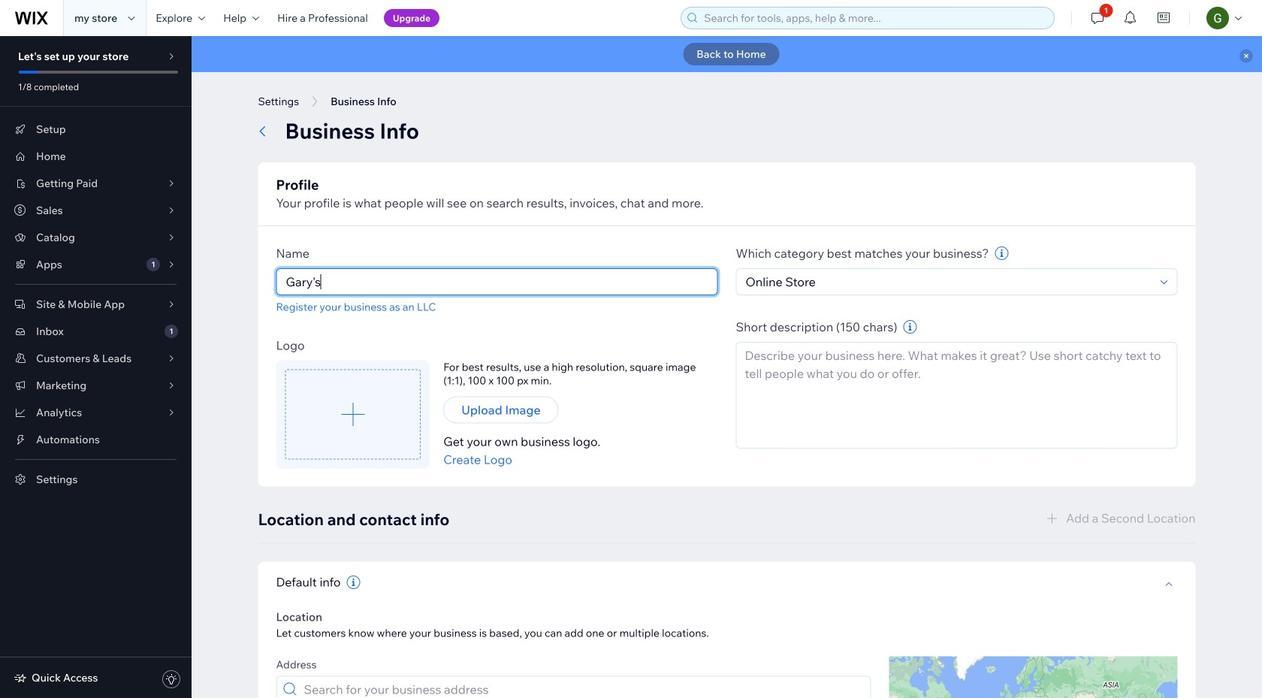 Task type: locate. For each thing, give the bounding box(es) containing it.
map region
[[889, 656, 1178, 698]]

alert
[[192, 36, 1262, 72]]

Describe your business here. What makes it great? Use short catchy text to tell people what you do or offer. text field
[[736, 342, 1178, 449]]

sidebar element
[[0, 36, 192, 698]]

Search for tools, apps, help & more... field
[[700, 8, 1050, 29]]

Search for your business address field
[[299, 677, 866, 698]]



Task type: describe. For each thing, give the bounding box(es) containing it.
Type your business name (e.g., Amy's Shoes) field
[[281, 269, 713, 295]]

Enter your business or website type field
[[741, 269, 1156, 295]]



